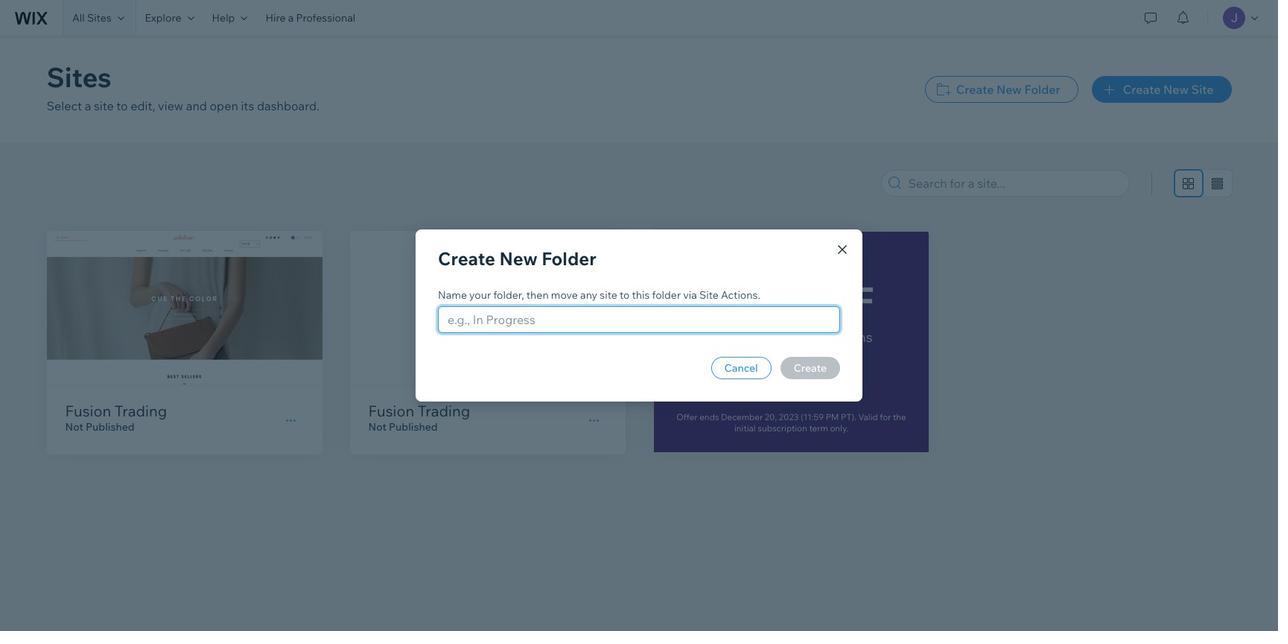 Task type: locate. For each thing, give the bounding box(es) containing it.
2 - from the left
[[851, 256, 856, 273]]

pt).
[[841, 411, 857, 422]]

1 - from the left
[[727, 256, 731, 273]]

term
[[809, 422, 828, 434], [819, 425, 837, 434]]

create new folder
[[956, 82, 1061, 97], [438, 247, 597, 270]]

1 horizontal spatial select
[[710, 329, 750, 346]]

- limited time only - 50% off
[[708, 256, 875, 325]]

its
[[241, 98, 254, 113]]

- left final
[[727, 256, 731, 273]]

a right hire in the left of the page
[[288, 11, 294, 25]]

term inside offer ends december 20, 2023 (11:59 pm pt). valid for the initial subscription term only.
[[809, 422, 828, 434]]

create
[[956, 82, 994, 97], [1123, 82, 1161, 97], [438, 247, 495, 270]]

to left "get"
[[805, 249, 816, 261]]

folder
[[652, 288, 681, 302]]

2 vertical spatial to
[[620, 288, 630, 302]]

0 horizontal spatial a
[[85, 98, 91, 113]]

the up plans.
[[893, 411, 906, 422]]

0 vertical spatial for
[[880, 411, 891, 422]]

0 horizontal spatial for
[[721, 425, 731, 434]]

0 horizontal spatial :
[[751, 247, 761, 290]]

0 vertical spatial site
[[94, 98, 114, 113]]

off
[[795, 276, 875, 325]]

1 horizontal spatial -
[[851, 256, 856, 273]]

43
[[840, 247, 880, 290]]

34
[[701, 247, 741, 290]]

0 horizontal spatial select
[[47, 98, 82, 113]]

1 horizontal spatial hours
[[771, 249, 802, 261]]

only
[[819, 256, 848, 273]]

0 vertical spatial folder
[[1025, 82, 1061, 97]]

fusion
[[65, 402, 111, 420], [368, 402, 414, 420]]

hours
[[771, 249, 802, 261], [702, 347, 730, 359]]

time
[[784, 256, 816, 273]]

to left this
[[620, 288, 630, 302]]

-
[[727, 256, 731, 273], [851, 256, 856, 273]]

2 fusion from the left
[[368, 402, 414, 420]]

the inside offer ends december 20, 2023 (11:59 pm pt). valid for the initial subscription term only.
[[893, 411, 906, 422]]

save
[[763, 372, 790, 387]]

1 vertical spatial the
[[733, 425, 745, 434]]

1 vertical spatial select
[[710, 329, 750, 346]]

0 horizontal spatial -
[[727, 256, 731, 273]]

1 vertical spatial sites
[[47, 60, 112, 94]]

0 horizontal spatial fusion
[[65, 402, 111, 420]]

- right the "only"
[[851, 256, 856, 273]]

initial down 20,
[[748, 425, 767, 434]]

0 horizontal spatial fusion trading not published
[[65, 402, 167, 434]]

0 horizontal spatial trading
[[115, 402, 167, 420]]

0 vertical spatial a
[[288, 11, 294, 25]]

2 not from the left
[[368, 420, 387, 434]]

0 horizontal spatial site
[[700, 288, 719, 302]]

for up plans.
[[880, 411, 891, 422]]

1 horizontal spatial the
[[893, 411, 906, 422]]

now right save
[[793, 372, 819, 387]]

site
[[1192, 82, 1214, 97], [700, 288, 719, 302]]

not
[[65, 420, 83, 434], [368, 420, 387, 434]]

save now link
[[727, 363, 854, 396]]

1 vertical spatial for
[[721, 425, 731, 434]]

1 horizontal spatial for
[[880, 411, 891, 422]]

Search for a site... field
[[904, 171, 1125, 196]]

site inside sites select a site to edit, view and open its dashboard.
[[94, 98, 114, 113]]

1 horizontal spatial fusion trading not published
[[368, 402, 470, 434]]

wix
[[753, 329, 776, 346]]

1 horizontal spatial :
[[821, 247, 831, 290]]

1 vertical spatial to
[[805, 249, 816, 261]]

new inside button
[[1164, 82, 1189, 97]]

new for create new site button
[[1164, 82, 1189, 97]]

0 horizontal spatial the
[[733, 425, 745, 434]]

for
[[880, 411, 891, 422], [721, 425, 731, 434]]

sites down all at top left
[[47, 60, 112, 94]]

1 published from the left
[[86, 420, 135, 434]]

initial inside offer ends december 20, 2023 (11:59 pm pt). valid for the initial subscription term only.
[[735, 422, 756, 434]]

37
[[771, 247, 811, 290]]

a left edit,
[[85, 98, 91, 113]]

to inside sites select a site to edit, view and open its dashboard.
[[116, 98, 128, 113]]

1 fusion trading not published from the left
[[65, 402, 167, 434]]

1 horizontal spatial published
[[389, 420, 438, 434]]

new
[[997, 82, 1022, 97], [1164, 82, 1189, 97], [499, 247, 538, 270]]

0 horizontal spatial not
[[65, 420, 83, 434]]

move
[[551, 288, 578, 302]]

0 horizontal spatial site
[[94, 98, 114, 113]]

0 vertical spatial create new folder
[[956, 82, 1061, 97]]

fusion trading not published
[[65, 402, 167, 434], [368, 402, 470, 434]]

for right "valid"
[[721, 425, 731, 434]]

1 vertical spatial folder
[[542, 247, 597, 270]]

:
[[751, 247, 761, 290], [821, 247, 831, 290]]

final hours to get
[[744, 249, 837, 261]]

select inside sites select a site to edit, view and open its dashboard.
[[47, 98, 82, 113]]

published
[[86, 420, 135, 434], [389, 420, 438, 434]]

the
[[893, 411, 906, 422], [733, 425, 745, 434]]

create inside button
[[1123, 82, 1161, 97]]

2 horizontal spatial new
[[1164, 82, 1189, 97]]

folder inside button
[[1025, 82, 1061, 97]]

initial
[[735, 422, 756, 434], [748, 425, 767, 434]]

1 horizontal spatial site
[[1192, 82, 1214, 97]]

folder,
[[493, 288, 524, 302]]

create new folder inside button
[[956, 82, 1061, 97]]

hire
[[266, 11, 286, 25]]

1 horizontal spatial not
[[368, 420, 387, 434]]

upgrade now link
[[737, 364, 844, 397]]

1 horizontal spatial create new folder
[[956, 82, 1061, 97]]

1 horizontal spatial folder
[[1025, 82, 1061, 97]]

sites right all at top left
[[87, 11, 111, 25]]

help
[[212, 11, 235, 25]]

1 vertical spatial site
[[700, 288, 719, 302]]

any
[[580, 288, 598, 302]]

to
[[116, 98, 128, 113], [805, 249, 816, 261], [620, 288, 630, 302]]

select
[[47, 98, 82, 113], [710, 329, 750, 346]]

to left edit,
[[116, 98, 128, 113]]

now
[[793, 372, 819, 387], [804, 373, 830, 388]]

0 horizontal spatial published
[[86, 420, 135, 434]]

all sites
[[72, 11, 111, 25]]

sites
[[87, 11, 111, 25], [47, 60, 112, 94]]

subscription inside offer ends december 20, 2023 (11:59 pm pt). valid for the initial subscription term only.
[[758, 422, 807, 434]]

create inside button
[[956, 82, 994, 97]]

0 horizontal spatial create
[[438, 247, 495, 270]]

new inside button
[[997, 82, 1022, 97]]

1 horizontal spatial create
[[956, 82, 994, 97]]

explore
[[145, 11, 181, 25]]

site left edit,
[[94, 98, 114, 113]]

1 horizontal spatial site
[[600, 288, 617, 302]]

site
[[94, 98, 114, 113], [600, 288, 617, 302]]

1 not from the left
[[65, 420, 83, 434]]

1 horizontal spatial fusion
[[368, 402, 414, 420]]

0 vertical spatial select
[[47, 98, 82, 113]]

0 horizontal spatial create new folder
[[438, 247, 597, 270]]

1 horizontal spatial trading
[[418, 402, 470, 420]]

the down december at the bottom right
[[733, 425, 745, 434]]

initial left 20,
[[735, 422, 756, 434]]

0 horizontal spatial to
[[116, 98, 128, 113]]

site right any
[[600, 288, 617, 302]]

hire a professional
[[266, 11, 356, 25]]

ends
[[700, 411, 719, 422]]

subscription
[[758, 422, 807, 434], [770, 425, 817, 434]]

0 vertical spatial the
[[893, 411, 906, 422]]

1 horizontal spatial new
[[997, 82, 1022, 97]]

2 horizontal spatial create
[[1123, 82, 1161, 97]]

20,
[[765, 411, 777, 422]]

term left only.
[[809, 422, 828, 434]]

0 horizontal spatial hours
[[702, 347, 730, 359]]

1 vertical spatial a
[[85, 98, 91, 113]]

0 vertical spatial site
[[1192, 82, 1214, 97]]

0 vertical spatial to
[[116, 98, 128, 113]]

now up (11:59
[[804, 373, 830, 388]]

trading
[[115, 402, 167, 420], [418, 402, 470, 420]]

a
[[288, 11, 294, 25], [85, 98, 91, 113]]

help button
[[203, 0, 257, 36]]

a inside sites select a site to edit, view and open its dashboard.
[[85, 98, 91, 113]]

folder
[[1025, 82, 1061, 97], [542, 247, 597, 270]]



Task type: vqa. For each thing, say whether or not it's contained in the screenshot.
Light
no



Task type: describe. For each thing, give the bounding box(es) containing it.
dashboard.
[[257, 98, 320, 113]]

upgrade
[[751, 373, 800, 388]]

0 vertical spatial sites
[[87, 11, 111, 25]]

plans.
[[876, 425, 899, 434]]

actions.
[[721, 288, 760, 302]]

create for create new site button
[[1123, 82, 1161, 97]]

via
[[683, 288, 697, 302]]

offer ends december 20, 2023 (11:59 pm pt). valid for the initial subscription term only.
[[677, 411, 906, 434]]

1 vertical spatial site
[[600, 288, 617, 302]]

sites inside sites select a site to edit, view and open its dashboard.
[[47, 60, 112, 94]]

hire a professional link
[[257, 0, 364, 36]]

select
[[851, 425, 874, 434]]

professional
[[296, 11, 356, 25]]

and
[[186, 98, 207, 113]]

december
[[721, 411, 763, 422]]

upgrade now
[[751, 373, 830, 388]]

1 trading from the left
[[115, 402, 167, 420]]

all
[[72, 11, 85, 25]]

now for save now
[[793, 372, 819, 387]]

sale
[[681, 425, 698, 434]]

then
[[527, 288, 549, 302]]

2 horizontal spatial to
[[805, 249, 816, 261]]

pm
[[826, 411, 839, 422]]

limited
[[734, 256, 781, 273]]

2 published from the left
[[389, 420, 438, 434]]

0 vertical spatial hours
[[771, 249, 802, 261]]

on
[[839, 425, 849, 434]]

0 horizontal spatial new
[[499, 247, 538, 270]]

(11:59
[[801, 411, 824, 422]]

this
[[632, 288, 650, 302]]

name
[[438, 288, 467, 302]]

create new site button
[[1092, 76, 1232, 103]]

0 horizontal spatial folder
[[542, 247, 597, 270]]

minutes
[[768, 347, 806, 359]]

save now
[[763, 372, 819, 387]]

34 : 37 : 43
[[701, 247, 880, 290]]

name your folder, then move any site to this folder via site actions.
[[438, 288, 760, 302]]

2023
[[779, 411, 799, 422]]

create for create new folder button
[[956, 82, 994, 97]]

cancel button
[[711, 357, 772, 379]]

create new folder button
[[925, 76, 1079, 103]]

1 : from the left
[[751, 247, 761, 290]]

cancel
[[725, 361, 758, 375]]

only.
[[830, 422, 849, 434]]

1 fusion from the left
[[65, 402, 111, 420]]

your
[[469, 288, 491, 302]]

1 vertical spatial hours
[[702, 347, 730, 359]]

view
[[158, 98, 183, 113]]

term down pm
[[819, 425, 837, 434]]

1 horizontal spatial a
[[288, 11, 294, 25]]

offer
[[677, 411, 698, 422]]

1 vertical spatial create new folder
[[438, 247, 597, 270]]

2 trading from the left
[[418, 402, 470, 420]]

sale valid for the initial subscription term on select plans.
[[681, 425, 899, 434]]

seconds
[[828, 348, 861, 358]]

valid
[[859, 411, 878, 422]]

new for create new folder button
[[997, 82, 1022, 97]]

50%
[[708, 276, 788, 325]]

create new site
[[1123, 82, 1214, 97]]

valid
[[701, 425, 718, 434]]

site inside button
[[1192, 82, 1214, 97]]

now for upgrade now
[[804, 373, 830, 388]]

1 horizontal spatial to
[[620, 288, 630, 302]]

sites select a site to edit, view and open its dashboard.
[[47, 60, 320, 113]]

2 : from the left
[[821, 247, 831, 290]]

open
[[210, 98, 238, 113]]

Name your folder, then move any site to this folder via Site Actions. field
[[443, 307, 835, 332]]

premium
[[779, 329, 836, 346]]

plans
[[839, 329, 873, 346]]

select wix premium plans
[[710, 329, 873, 346]]

final
[[744, 249, 768, 261]]

get
[[819, 249, 837, 261]]

for inside offer ends december 20, 2023 (11:59 pm pt). valid for the initial subscription term only.
[[880, 411, 891, 422]]

2 fusion trading not published from the left
[[368, 402, 470, 434]]

edit,
[[131, 98, 155, 113]]



